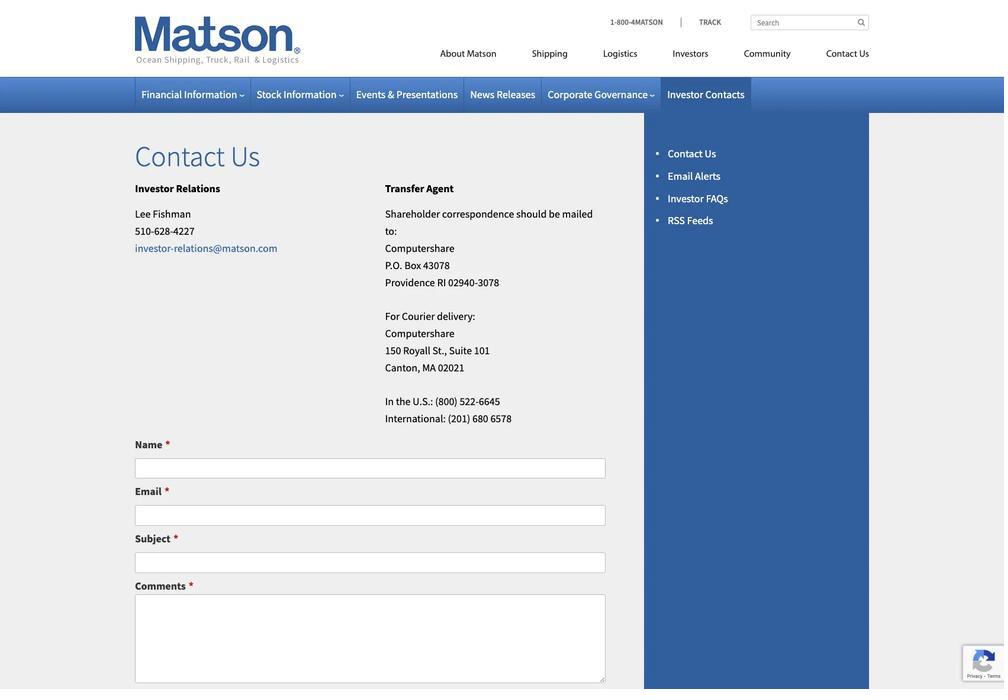 Task type: vqa. For each thing, say whether or not it's contained in the screenshot.
"financial information" "link" at the left of the page
yes



Task type: locate. For each thing, give the bounding box(es) containing it.
0 vertical spatial email
[[668, 169, 693, 183]]

contact up the 'investor relations' at top left
[[135, 139, 225, 174]]

2 horizontal spatial us
[[860, 50, 869, 59]]

name
[[135, 438, 162, 452]]

computershare inside shareholder correspondence should be mailed to: computershare p.o. box 43078 providence ri 02940-3078
[[385, 242, 455, 255]]

Email text field
[[135, 506, 606, 526]]

computershare
[[385, 242, 455, 255], [385, 327, 455, 341]]

delivery:
[[437, 310, 475, 323]]

be
[[549, 208, 560, 221]]

fishman
[[153, 208, 191, 221]]

Comments text field
[[135, 595, 606, 684]]

contact us down search icon
[[827, 50, 869, 59]]

1-800-4matson
[[611, 17, 663, 27]]

computershare down the courier
[[385, 327, 455, 341]]

transfer
[[385, 182, 424, 195]]

track link
[[681, 17, 721, 27]]

0 horizontal spatial information
[[184, 88, 237, 101]]

logistics
[[603, 50, 638, 59]]

(800)
[[435, 395, 458, 409]]

box
[[405, 259, 421, 272]]

contact us link
[[809, 44, 869, 68], [668, 147, 716, 161]]

contact us inside "top menu" navigation
[[827, 50, 869, 59]]

1 horizontal spatial email
[[668, 169, 693, 183]]

shareholder correspondence should be mailed to: computershare p.o. box 43078 providence ri 02940-3078
[[385, 208, 593, 289]]

suite
[[449, 344, 472, 358]]

contact us
[[827, 50, 869, 59], [135, 139, 260, 174], [668, 147, 716, 161]]

Name text field
[[135, 459, 606, 479]]

(201)
[[448, 412, 470, 426]]

0 horizontal spatial email
[[135, 485, 162, 499]]

the
[[396, 395, 411, 409]]

information right financial
[[184, 88, 237, 101]]

investor faqs link
[[668, 192, 728, 205]]

email
[[668, 169, 693, 183], [135, 485, 162, 499]]

contact inside 'link'
[[827, 50, 858, 59]]

about matson
[[440, 50, 497, 59]]

0 vertical spatial contact us link
[[809, 44, 869, 68]]

information
[[184, 88, 237, 101], [284, 88, 337, 101]]

investor contacts link
[[668, 88, 745, 101]]

corporate governance
[[548, 88, 648, 101]]

community link
[[726, 44, 809, 68]]

investor
[[668, 88, 704, 101], [135, 182, 174, 195], [668, 192, 704, 205]]

international:
[[385, 412, 446, 426]]

contact us link down search icon
[[809, 44, 869, 68]]

2 horizontal spatial contact
[[827, 50, 858, 59]]

2 horizontal spatial contact us
[[827, 50, 869, 59]]

feeds
[[687, 214, 713, 228]]

1-800-4matson link
[[611, 17, 681, 27]]

1 information from the left
[[184, 88, 237, 101]]

should
[[516, 208, 547, 221]]

email alerts
[[668, 169, 721, 183]]

1 horizontal spatial information
[[284, 88, 337, 101]]

contact
[[827, 50, 858, 59], [135, 139, 225, 174], [668, 147, 703, 161]]

contact down search search box
[[827, 50, 858, 59]]

1 vertical spatial computershare
[[385, 327, 455, 341]]

contact us up relations
[[135, 139, 260, 174]]

investor down investors link
[[668, 88, 704, 101]]

None search field
[[751, 15, 869, 30]]

email left the alerts at the right
[[668, 169, 693, 183]]

ma
[[422, 361, 436, 375]]

Subject text field
[[135, 553, 606, 574]]

lee
[[135, 208, 151, 221]]

rss feeds link
[[668, 214, 713, 228]]

contact up email alerts link
[[668, 147, 703, 161]]

in
[[385, 395, 394, 409]]

community
[[744, 50, 791, 59]]

shipping
[[532, 50, 568, 59]]

800-
[[617, 17, 631, 27]]

canton,
[[385, 361, 420, 375]]

email for email
[[135, 485, 162, 499]]

mailed
[[562, 208, 593, 221]]

0 horizontal spatial contact us link
[[668, 147, 716, 161]]

2 information from the left
[[284, 88, 337, 101]]

computershare up box
[[385, 242, 455, 255]]

contacts
[[706, 88, 745, 101]]

investor up rss feeds link
[[668, 192, 704, 205]]

0 vertical spatial computershare
[[385, 242, 455, 255]]

about matson link
[[423, 44, 514, 68]]

about
[[440, 50, 465, 59]]

investor up lee
[[135, 182, 174, 195]]

email alerts link
[[668, 169, 721, 183]]

6645
[[479, 395, 500, 409]]

governance
[[595, 88, 648, 101]]

investor contacts
[[668, 88, 745, 101]]

2 computershare from the top
[[385, 327, 455, 341]]

email down name
[[135, 485, 162, 499]]

for courier delivery: computershare 150 royall st., suite 101 canton, ma 02021
[[385, 310, 490, 375]]

contact us up email alerts link
[[668, 147, 716, 161]]

information right stock
[[284, 88, 337, 101]]

4227
[[173, 225, 195, 238]]

1 computershare from the top
[[385, 242, 455, 255]]

events & presentations
[[356, 88, 458, 101]]

1 vertical spatial email
[[135, 485, 162, 499]]

investor for investor relations
[[135, 182, 174, 195]]

0 horizontal spatial us
[[231, 139, 260, 174]]

contact us link up email alerts link
[[668, 147, 716, 161]]

top menu navigation
[[387, 44, 869, 68]]

events & presentations link
[[356, 88, 458, 101]]



Task type: describe. For each thing, give the bounding box(es) containing it.
courier
[[402, 310, 435, 323]]

stock
[[257, 88, 282, 101]]

faqs
[[706, 192, 728, 205]]

1 horizontal spatial contact us link
[[809, 44, 869, 68]]

track
[[699, 17, 721, 27]]

6578
[[491, 412, 512, 426]]

stock information link
[[257, 88, 344, 101]]

1 horizontal spatial contact
[[668, 147, 703, 161]]

agent
[[427, 182, 454, 195]]

matson image
[[135, 17, 301, 65]]

royall
[[403, 344, 431, 358]]

680
[[473, 412, 488, 426]]

1 vertical spatial contact us link
[[668, 147, 716, 161]]

0 horizontal spatial contact us
[[135, 139, 260, 174]]

news releases
[[470, 88, 536, 101]]

corporate governance link
[[548, 88, 655, 101]]

releases
[[497, 88, 536, 101]]

investor for investor faqs
[[668, 192, 704, 205]]

financial
[[142, 88, 182, 101]]

rss
[[668, 214, 685, 228]]

investor-
[[135, 242, 174, 255]]

to:
[[385, 225, 397, 238]]

st.,
[[433, 344, 447, 358]]

628-
[[154, 225, 173, 238]]

1 horizontal spatial contact us
[[668, 147, 716, 161]]

rss feeds
[[668, 214, 713, 228]]

email for email alerts
[[668, 169, 693, 183]]

presentations
[[397, 88, 458, 101]]

0 horizontal spatial contact
[[135, 139, 225, 174]]

stock information
[[257, 88, 337, 101]]

investors
[[673, 50, 709, 59]]

101
[[474, 344, 490, 358]]

computershare inside for courier delivery: computershare 150 royall st., suite 101 canton, ma 02021
[[385, 327, 455, 341]]

522-
[[460, 395, 479, 409]]

information for stock information
[[284, 88, 337, 101]]

corporate
[[548, 88, 593, 101]]

matson
[[467, 50, 497, 59]]

p.o.
[[385, 259, 402, 272]]

events
[[356, 88, 386, 101]]

510-
[[135, 225, 154, 238]]

subject
[[135, 532, 171, 546]]

alerts
[[695, 169, 721, 183]]

news
[[470, 88, 495, 101]]

news releases link
[[470, 88, 536, 101]]

information for financial information
[[184, 88, 237, 101]]

3078
[[478, 276, 499, 289]]

investor-relations@matson.com link
[[135, 242, 278, 255]]

Search search field
[[751, 15, 869, 30]]

lee fishman 510-628-4227 investor-relations@matson.com
[[135, 208, 278, 255]]

150
[[385, 344, 401, 358]]

1 horizontal spatial us
[[705, 147, 716, 161]]

comments
[[135, 580, 186, 593]]

for
[[385, 310, 400, 323]]

shareholder
[[385, 208, 440, 221]]

correspondence
[[442, 208, 514, 221]]

us inside 'link'
[[860, 50, 869, 59]]

search image
[[858, 18, 865, 26]]

relations@matson.com
[[174, 242, 278, 255]]

&
[[388, 88, 394, 101]]

logistics link
[[586, 44, 655, 68]]

in the u.s.: (800) 522-6645 international: (201) 680 6578
[[385, 395, 512, 426]]

4matson
[[631, 17, 663, 27]]

financial information
[[142, 88, 237, 101]]

providence
[[385, 276, 435, 289]]

ri
[[437, 276, 446, 289]]

investor relations
[[135, 182, 220, 195]]

43078
[[423, 259, 450, 272]]

investor for investor contacts
[[668, 88, 704, 101]]

investors link
[[655, 44, 726, 68]]

relations
[[176, 182, 220, 195]]

1-
[[611, 17, 617, 27]]

u.s.:
[[413, 395, 433, 409]]

02940-
[[448, 276, 478, 289]]

02021
[[438, 361, 465, 375]]

transfer agent
[[385, 182, 454, 195]]

shipping link
[[514, 44, 586, 68]]

investor faqs
[[668, 192, 728, 205]]



